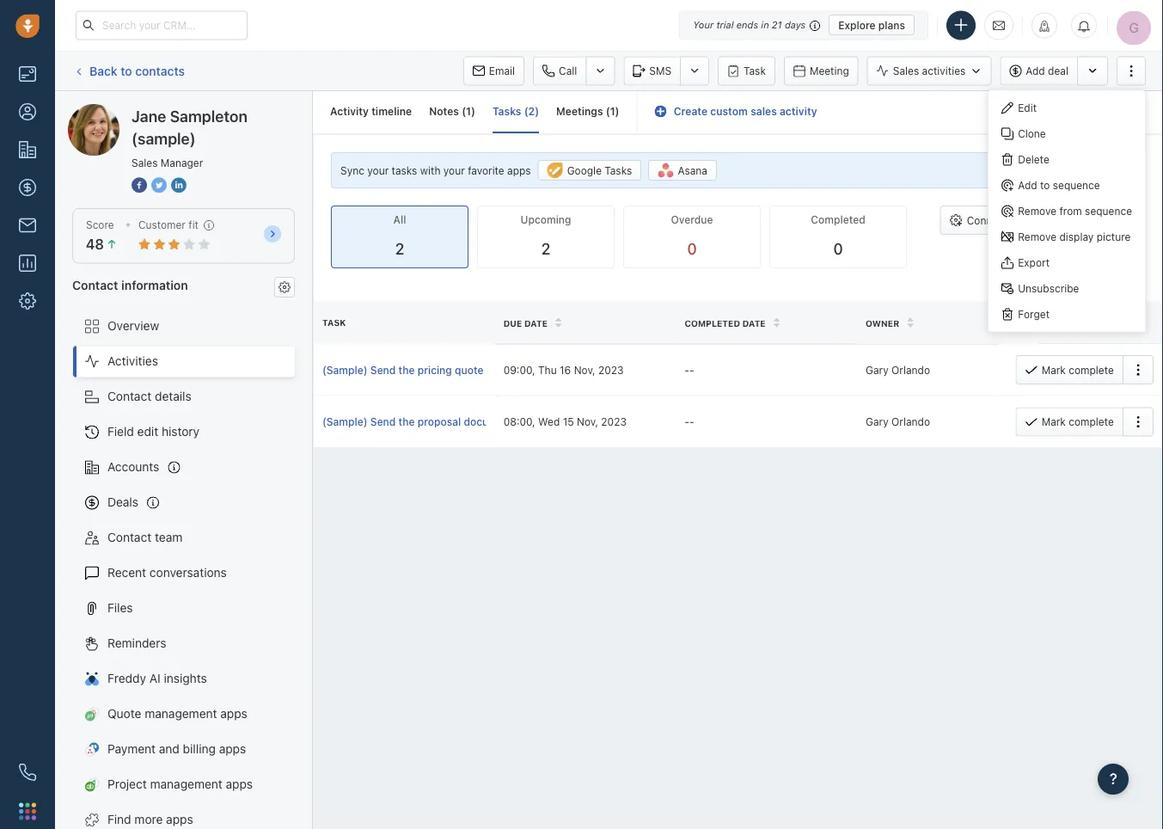Task type: vqa. For each thing, say whether or not it's contained in the screenshot.
Import label Option
no



Task type: describe. For each thing, give the bounding box(es) containing it.
information
[[121, 278, 188, 292]]

sms
[[650, 65, 672, 77]]

sms button
[[624, 56, 680, 86]]

meeting
[[810, 65, 850, 77]]

document
[[464, 416, 514, 428]]

remove for remove display picture
[[1019, 231, 1057, 243]]

email button
[[463, 56, 525, 86]]

email image
[[993, 18, 1006, 33]]

outcome
[[1047, 318, 1093, 328]]

( for meetings
[[606, 105, 610, 117]]

(sample) send the pricing quote link
[[323, 362, 487, 378]]

trial
[[717, 19, 734, 31]]

insights
[[164, 671, 207, 686]]

quote
[[455, 364, 484, 376]]

(sample) send the proposal document link
[[323, 414, 514, 430]]

contact for contact information
[[72, 278, 118, 292]]

payment
[[108, 742, 156, 756]]

edit
[[137, 425, 158, 439]]

gary for 09:00, thu 16 nov, 2023
[[866, 364, 889, 376]]

meeting button
[[784, 56, 859, 86]]

due date
[[504, 318, 548, 328]]

project
[[108, 777, 147, 791]]

orlando for 09:00, thu 16 nov, 2023
[[892, 364, 931, 376]]

with
[[420, 164, 441, 176]]

mng settings image
[[279, 281, 291, 293]]

apps right 'connect'
[[1011, 214, 1035, 226]]

project management apps
[[108, 777, 253, 791]]

0 horizontal spatial tasks
[[493, 105, 522, 117]]

overview
[[108, 319, 159, 333]]

picture
[[1097, 231, 1131, 243]]

add for add task
[[1094, 214, 1113, 226]]

sampleton down contacts
[[132, 104, 191, 118]]

payment and billing apps
[[108, 742, 246, 756]]

mark complete button for 09:00, thu 16 nov, 2023
[[1017, 355, 1123, 385]]

to for contacts
[[121, 63, 132, 78]]

timeline
[[372, 105, 412, 117]]

google tasks button
[[538, 160, 642, 181]]

08:00,
[[504, 416, 536, 428]]

add for add deal
[[1026, 65, 1046, 77]]

facebook circled image
[[132, 175, 147, 194]]

deal
[[1049, 65, 1069, 77]]

remove for remove from sequence
[[1019, 205, 1057, 217]]

freddy
[[108, 671, 146, 686]]

contact information
[[72, 278, 188, 292]]

conversations
[[150, 566, 227, 580]]

gary orlando for 08:00, wed 15 nov, 2023
[[866, 416, 931, 428]]

the for proposal
[[399, 416, 415, 428]]

billing
[[183, 742, 216, 756]]

customer fit
[[138, 219, 199, 231]]

jane sampleton (sample) up manager at the left of the page
[[132, 107, 248, 148]]

field
[[108, 425, 134, 439]]

2 for all
[[395, 240, 405, 258]]

the for pricing
[[399, 364, 415, 376]]

explore plans
[[839, 19, 906, 31]]

find
[[108, 812, 131, 827]]

your
[[693, 19, 714, 31]]

freshworks switcher image
[[19, 803, 36, 820]]

notes
[[429, 105, 459, 117]]

upcoming
[[521, 214, 572, 226]]

your trial ends in 21 days
[[693, 19, 806, 31]]

explore plans link
[[829, 15, 915, 35]]

email
[[489, 65, 515, 77]]

( for notes
[[462, 105, 466, 117]]

manager
[[161, 157, 203, 169]]

0 vertical spatial (sample)
[[195, 104, 244, 118]]

recent conversations
[[108, 566, 227, 580]]

(sample) send the proposal document
[[323, 416, 514, 428]]

accounts
[[108, 460, 159, 474]]

) for meetings ( 1 )
[[615, 105, 620, 117]]

forget
[[1019, 308, 1050, 320]]

sales for sales activities
[[893, 65, 920, 77]]

2023 for 09:00, thu 16 nov, 2023
[[599, 364, 624, 376]]

back
[[89, 63, 117, 78]]

48
[[86, 236, 104, 253]]

create custom sales activity
[[674, 105, 818, 117]]

date for due date
[[525, 318, 548, 328]]

delete
[[1019, 153, 1050, 166]]

1 your from the left
[[367, 164, 389, 176]]

activities
[[108, 354, 158, 368]]

meetings ( 1 )
[[557, 105, 620, 117]]

sales for sales manager
[[132, 157, 158, 169]]

deals
[[108, 495, 138, 509]]

tasks
[[392, 164, 418, 176]]

nov, for 15
[[577, 416, 599, 428]]

mark complete for 08:00, wed 15 nov, 2023
[[1042, 416, 1115, 428]]

apps right billing
[[219, 742, 246, 756]]

notes ( 1 )
[[429, 105, 476, 117]]

gary for 08:00, wed 15 nov, 2023
[[866, 416, 889, 428]]

customer
[[138, 219, 186, 231]]

overdue
[[671, 214, 714, 226]]

contacts
[[135, 63, 185, 78]]

score
[[86, 219, 114, 231]]

owner
[[866, 318, 900, 328]]

16
[[560, 364, 571, 376]]

back to contacts
[[89, 63, 185, 78]]

task inside button
[[744, 65, 766, 77]]

gary orlando for 09:00, thu 16 nov, 2023
[[866, 364, 931, 376]]

unsubscribe
[[1019, 282, 1080, 295]]

quote
[[108, 707, 141, 721]]

asana
[[678, 164, 708, 176]]

call link
[[533, 56, 586, 86]]

management for quote
[[145, 707, 217, 721]]

mark complete for 09:00, thu 16 nov, 2023
[[1042, 364, 1115, 376]]

task button
[[718, 56, 776, 86]]

add to sequence
[[1019, 179, 1101, 191]]

sales
[[751, 105, 777, 117]]

(sample) send the pricing quote
[[323, 364, 484, 376]]

1 horizontal spatial 2
[[529, 105, 535, 117]]

team
[[155, 530, 183, 545]]

sales activities
[[893, 65, 966, 77]]

2023 for 08:00, wed 15 nov, 2023
[[602, 416, 627, 428]]

and
[[159, 742, 180, 756]]

contact details
[[108, 389, 192, 403]]



Task type: locate. For each thing, give the bounding box(es) containing it.
15
[[563, 416, 574, 428]]

days
[[785, 19, 806, 31]]

remove from sequence
[[1019, 205, 1133, 217]]

tasks
[[493, 105, 522, 117], [605, 164, 632, 176]]

phone image
[[19, 764, 36, 781]]

3 ( from the left
[[606, 105, 610, 117]]

0 for overdue
[[688, 240, 697, 258]]

) right the 'meetings' on the top
[[615, 105, 620, 117]]

( for tasks
[[524, 105, 529, 117]]

0 vertical spatial to
[[121, 63, 132, 78]]

2 0 from the left
[[834, 240, 843, 258]]

create
[[674, 105, 708, 117]]

0 horizontal spatial 0
[[688, 240, 697, 258]]

connect apps button
[[941, 206, 1061, 235], [941, 206, 1061, 235]]

2 gary from the top
[[866, 416, 889, 428]]

2
[[529, 105, 535, 117], [395, 240, 405, 258], [542, 240, 551, 258]]

wed
[[538, 416, 560, 428]]

1 horizontal spatial )
[[535, 105, 539, 117]]

2 the from the top
[[399, 416, 415, 428]]

completed for completed
[[811, 214, 866, 226]]

1 mark from the top
[[1042, 364, 1067, 376]]

0 vertical spatial sales
[[893, 65, 920, 77]]

task up (sample) send the pricing quote
[[323, 318, 346, 327]]

send down (sample) send the pricing quote
[[371, 416, 396, 428]]

) for tasks ( 2 )
[[535, 105, 539, 117]]

contact for contact details
[[108, 389, 152, 403]]

recent
[[108, 566, 146, 580]]

0 vertical spatial nov,
[[574, 364, 596, 376]]

complete
[[1070, 364, 1115, 376], [1070, 416, 1115, 428]]

1 vertical spatial gary
[[866, 416, 889, 428]]

back to contacts link
[[72, 57, 186, 84]]

0 horizontal spatial completed
[[685, 318, 741, 328]]

sequence up picture
[[1086, 205, 1133, 217]]

09:00,
[[504, 364, 536, 376]]

apps right more
[[166, 812, 193, 827]]

add for add to sequence
[[1019, 179, 1038, 191]]

twitter circled image
[[151, 175, 167, 194]]

pricing
[[418, 364, 452, 376]]

tasks ( 2 )
[[493, 105, 539, 117]]

0 vertical spatial sequence
[[1053, 179, 1101, 191]]

0 horizontal spatial (
[[462, 105, 466, 117]]

management up payment and billing apps
[[145, 707, 217, 721]]

0 vertical spatial add
[[1026, 65, 1046, 77]]

activity
[[330, 105, 369, 117]]

call
[[559, 65, 577, 77]]

display
[[1060, 231, 1094, 243]]

0 horizontal spatial 1
[[466, 105, 471, 117]]

1 horizontal spatial task
[[744, 65, 766, 77]]

1 vertical spatial add
[[1019, 179, 1038, 191]]

2 vertical spatial contact
[[108, 530, 152, 545]]

1 horizontal spatial (
[[524, 105, 529, 117]]

(sample) for (sample) send the pricing quote
[[323, 364, 368, 376]]

0 horizontal spatial your
[[367, 164, 389, 176]]

21
[[772, 19, 783, 31]]

to for sequence
[[1041, 179, 1051, 191]]

mark complete button for 08:00, wed 15 nov, 2023
[[1017, 407, 1123, 436]]

2 vertical spatial add
[[1094, 214, 1113, 226]]

from
[[1060, 205, 1083, 217]]

2 mark from the top
[[1042, 416, 1067, 428]]

1 horizontal spatial to
[[1041, 179, 1051, 191]]

ai
[[150, 671, 161, 686]]

0 vertical spatial gary
[[866, 364, 889, 376]]

) for notes ( 1 )
[[471, 105, 476, 117]]

remove
[[1019, 205, 1057, 217], [1019, 231, 1057, 243]]

(sample) inside 'link'
[[323, 416, 368, 428]]

1 for meetings ( 1 )
[[610, 105, 615, 117]]

1 remove from the top
[[1019, 205, 1057, 217]]

1 vertical spatial contact
[[108, 389, 152, 403]]

ends
[[737, 19, 759, 31]]

2 horizontal spatial (
[[606, 105, 610, 117]]

remove display picture
[[1019, 231, 1131, 243]]

send for pricing
[[371, 364, 396, 376]]

task up sales
[[744, 65, 766, 77]]

1 vertical spatial tasks
[[605, 164, 632, 176]]

jane sampleton (sample) down contacts
[[102, 104, 244, 118]]

0 horizontal spatial 2
[[395, 240, 405, 258]]

2 gary orlando from the top
[[866, 416, 931, 428]]

48 button
[[86, 236, 118, 253]]

0 vertical spatial complete
[[1070, 364, 1115, 376]]

(sample) up sales manager
[[132, 129, 196, 148]]

add deal
[[1026, 65, 1069, 77]]

0 vertical spatial orlando
[[892, 364, 931, 376]]

reminders
[[108, 636, 166, 650]]

0 vertical spatial contact
[[72, 278, 118, 292]]

1 vertical spatial mark
[[1042, 416, 1067, 428]]

1 send from the top
[[371, 364, 396, 376]]

1 vertical spatial the
[[399, 416, 415, 428]]

gary orlando
[[866, 364, 931, 376], [866, 416, 931, 428]]

( down email button
[[524, 105, 529, 117]]

2023 right 16
[[599, 364, 624, 376]]

remove left from
[[1019, 205, 1057, 217]]

0 horizontal spatial task
[[323, 318, 346, 327]]

1 vertical spatial mark complete
[[1042, 416, 1115, 428]]

1 ( from the left
[[462, 105, 466, 117]]

0 horizontal spatial date
[[525, 318, 548, 328]]

nov, for 16
[[574, 364, 596, 376]]

gary
[[866, 364, 889, 376], [866, 416, 889, 428]]

2 mark complete button from the top
[[1017, 407, 1123, 436]]

apps up payment and billing apps
[[220, 707, 248, 721]]

1 vertical spatial orlando
[[892, 416, 931, 428]]

the left 'proposal'
[[399, 416, 415, 428]]

1 vertical spatial to
[[1041, 179, 1051, 191]]

08:00, wed 15 nov, 2023
[[504, 416, 627, 428]]

( right notes
[[462, 105, 466, 117]]

1 complete from the top
[[1070, 364, 1115, 376]]

1 vertical spatial 2023
[[602, 416, 627, 428]]

2 (sample) from the top
[[323, 416, 368, 428]]

2 complete from the top
[[1070, 416, 1115, 428]]

orlando for 08:00, wed 15 nov, 2023
[[892, 416, 931, 428]]

0 vertical spatial completed
[[811, 214, 866, 226]]

0 vertical spatial send
[[371, 364, 396, 376]]

0 vertical spatial remove
[[1019, 205, 1057, 217]]

contact
[[72, 278, 118, 292], [108, 389, 152, 403], [108, 530, 152, 545]]

1 vertical spatial mark complete button
[[1017, 407, 1123, 436]]

your
[[367, 164, 389, 176], [444, 164, 465, 176]]

1 horizontal spatial completed
[[811, 214, 866, 226]]

1 right the 'meetings' on the top
[[610, 105, 615, 117]]

add task button
[[1069, 206, 1146, 235]]

2 ) from the left
[[535, 105, 539, 117]]

1 vertical spatial remove
[[1019, 231, 1057, 243]]

apps down payment and billing apps
[[226, 777, 253, 791]]

0
[[688, 240, 697, 258], [834, 240, 843, 258]]

nov, right 16
[[574, 364, 596, 376]]

to down delete
[[1041, 179, 1051, 191]]

apps right the favorite
[[508, 164, 531, 176]]

2 mark complete from the top
[[1042, 416, 1115, 428]]

2 horizontal spatial 2
[[542, 240, 551, 258]]

the inside the '(sample) send the proposal document' 'link'
[[399, 416, 415, 428]]

1 vertical spatial nov,
[[577, 416, 599, 428]]

management down payment and billing apps
[[150, 777, 223, 791]]

meetings
[[557, 105, 603, 117]]

sequence for add to sequence
[[1053, 179, 1101, 191]]

complete for 08:00, wed 15 nov, 2023
[[1070, 416, 1115, 428]]

1 0 from the left
[[688, 240, 697, 258]]

send for proposal
[[371, 416, 396, 428]]

fit
[[189, 219, 199, 231]]

1 horizontal spatial sales
[[893, 65, 920, 77]]

0 vertical spatial tasks
[[493, 105, 522, 117]]

sales
[[893, 65, 920, 77], [132, 157, 158, 169]]

linkedin circled image
[[171, 175, 187, 194]]

google tasks
[[567, 164, 632, 176]]

more
[[135, 812, 163, 827]]

1 vertical spatial send
[[371, 416, 396, 428]]

2 1 from the left
[[610, 105, 615, 117]]

tasks inside button
[[605, 164, 632, 176]]

1 gary orlando from the top
[[866, 364, 931, 376]]

1 vertical spatial sequence
[[1086, 205, 1133, 217]]

due
[[504, 318, 522, 328]]

add up picture
[[1094, 214, 1113, 226]]

( right the 'meetings' on the top
[[606, 105, 610, 117]]

-
[[685, 364, 690, 376], [690, 364, 695, 376], [1047, 364, 1052, 376], [1052, 364, 1057, 376], [685, 416, 690, 428], [690, 416, 695, 428], [1047, 416, 1052, 428], [1052, 416, 1057, 428]]

2 down all
[[395, 240, 405, 258]]

phone element
[[10, 755, 45, 790]]

--
[[685, 364, 695, 376], [1047, 364, 1057, 376], [685, 416, 695, 428], [1047, 416, 1057, 428]]

1 horizontal spatial 1
[[610, 105, 615, 117]]

(sample)
[[195, 104, 244, 118], [132, 129, 196, 148]]

1 horizontal spatial date
[[743, 318, 766, 328]]

contact for contact team
[[108, 530, 152, 545]]

thu
[[538, 364, 557, 376]]

0 vertical spatial mark complete button
[[1017, 355, 1123, 385]]

in
[[762, 19, 770, 31]]

details
[[155, 389, 192, 403]]

1 vertical spatial (sample)
[[132, 129, 196, 148]]

add left the deal
[[1026, 65, 1046, 77]]

1 ) from the left
[[471, 105, 476, 117]]

1 for notes ( 1 )
[[466, 105, 471, 117]]

1 horizontal spatial 0
[[834, 240, 843, 258]]

1 vertical spatial task
[[323, 318, 346, 327]]

contact down 48
[[72, 278, 118, 292]]

Search your CRM... text field
[[76, 11, 248, 40]]

1 vertical spatial (sample)
[[323, 416, 368, 428]]

history
[[162, 425, 200, 439]]

1 orlando from the top
[[892, 364, 931, 376]]

2 send from the top
[[371, 416, 396, 428]]

2 ( from the left
[[524, 105, 529, 117]]

nov,
[[574, 364, 596, 376], [577, 416, 599, 428]]

to inside "link"
[[121, 63, 132, 78]]

task
[[744, 65, 766, 77], [323, 318, 346, 327]]

field edit history
[[108, 425, 200, 439]]

add down delete
[[1019, 179, 1038, 191]]

sales left activities
[[893, 65, 920, 77]]

1 mark complete button from the top
[[1017, 355, 1123, 385]]

tasks right google
[[605, 164, 632, 176]]

sync
[[341, 164, 365, 176]]

1 (sample) from the top
[[323, 364, 368, 376]]

freddy ai insights
[[108, 671, 207, 686]]

(sample) up manager at the left of the page
[[195, 104, 244, 118]]

1 vertical spatial gary orlando
[[866, 416, 931, 428]]

1 date from the left
[[525, 318, 548, 328]]

1 1 from the left
[[466, 105, 471, 117]]

remove up export
[[1019, 231, 1057, 243]]

explore
[[839, 19, 876, 31]]

2 remove from the top
[[1019, 231, 1057, 243]]

send inside 'link'
[[371, 416, 396, 428]]

3 ) from the left
[[615, 105, 620, 117]]

send left pricing
[[371, 364, 396, 376]]

1 gary from the top
[[866, 364, 889, 376]]

1 vertical spatial complete
[[1070, 416, 1115, 428]]

1 horizontal spatial jane
[[132, 107, 166, 125]]

0 horizontal spatial )
[[471, 105, 476, 117]]

jane down contacts
[[132, 107, 166, 125]]

1 horizontal spatial your
[[444, 164, 465, 176]]

sequence for remove from sequence
[[1086, 205, 1133, 217]]

sales up facebook circled image
[[132, 157, 158, 169]]

0 horizontal spatial jane
[[102, 104, 129, 118]]

complete for 09:00, thu 16 nov, 2023
[[1070, 364, 1115, 376]]

2 date from the left
[[743, 318, 766, 328]]

mark for 08:00, wed 15 nov, 2023
[[1042, 416, 1067, 428]]

0 vertical spatial (sample)
[[323, 364, 368, 376]]

completed date
[[685, 318, 766, 328]]

sequence up remove from sequence
[[1053, 179, 1101, 191]]

clone
[[1019, 128, 1047, 140]]

0 vertical spatial mark complete
[[1042, 364, 1115, 376]]

date for completed date
[[743, 318, 766, 328]]

management
[[145, 707, 217, 721], [150, 777, 223, 791]]

add inside "button"
[[1026, 65, 1046, 77]]

) left the 'meetings' on the top
[[535, 105, 539, 117]]

sampleton up manager at the left of the page
[[170, 107, 248, 125]]

mark for 09:00, thu 16 nov, 2023
[[1042, 364, 1067, 376]]

1 mark complete from the top
[[1042, 364, 1115, 376]]

the inside (sample) send the pricing quote link
[[399, 364, 415, 376]]

0 vertical spatial mark
[[1042, 364, 1067, 376]]

your right sync
[[367, 164, 389, 176]]

completed for completed date
[[685, 318, 741, 328]]

1 horizontal spatial tasks
[[605, 164, 632, 176]]

0 for completed
[[834, 240, 843, 258]]

2 your from the left
[[444, 164, 465, 176]]

custom
[[711, 105, 748, 117]]

2 left the 'meetings' on the top
[[529, 105, 535, 117]]

contact up the 'recent'
[[108, 530, 152, 545]]

0 vertical spatial management
[[145, 707, 217, 721]]

contact down the activities
[[108, 389, 152, 403]]

tasks down email
[[493, 105, 522, 117]]

activity timeline
[[330, 105, 412, 117]]

nov, right the 15
[[577, 416, 599, 428]]

2 orlando from the top
[[892, 416, 931, 428]]

find more apps
[[108, 812, 193, 827]]

to right back
[[121, 63, 132, 78]]

0 vertical spatial the
[[399, 364, 415, 376]]

export
[[1019, 257, 1050, 269]]

2 for upcoming
[[542, 240, 551, 258]]

0 vertical spatial task
[[744, 65, 766, 77]]

2 down upcoming
[[542, 240, 551, 258]]

(sample) for (sample) send the proposal document
[[323, 416, 368, 428]]

2023 right the 15
[[602, 416, 627, 428]]

call button
[[533, 56, 586, 86]]

2 horizontal spatial )
[[615, 105, 620, 117]]

connect apps
[[967, 214, 1035, 226]]

sales manager
[[132, 157, 203, 169]]

0 horizontal spatial to
[[121, 63, 132, 78]]

plans
[[879, 19, 906, 31]]

jane down back
[[102, 104, 129, 118]]

1 vertical spatial management
[[150, 777, 223, 791]]

contact team
[[108, 530, 183, 545]]

sync your tasks with your favorite apps
[[341, 164, 531, 176]]

1 right notes
[[466, 105, 471, 117]]

add task
[[1094, 214, 1136, 226]]

1 vertical spatial sales
[[132, 157, 158, 169]]

your right with
[[444, 164, 465, 176]]

0 horizontal spatial sales
[[132, 157, 158, 169]]

apps
[[508, 164, 531, 176], [1011, 214, 1035, 226], [220, 707, 248, 721], [219, 742, 246, 756], [226, 777, 253, 791], [166, 812, 193, 827]]

management for project
[[150, 777, 223, 791]]

the left pricing
[[399, 364, 415, 376]]

) right notes
[[471, 105, 476, 117]]

files
[[108, 601, 133, 615]]

activities
[[923, 65, 966, 77]]

add inside button
[[1094, 214, 1113, 226]]

all
[[394, 214, 406, 226]]

task
[[1116, 214, 1136, 226]]

1 vertical spatial completed
[[685, 318, 741, 328]]

asana button
[[649, 160, 718, 181]]

add deal button
[[1001, 56, 1078, 86]]

0 vertical spatial 2023
[[599, 364, 624, 376]]

1 the from the top
[[399, 364, 415, 376]]

0 vertical spatial gary orlando
[[866, 364, 931, 376]]



